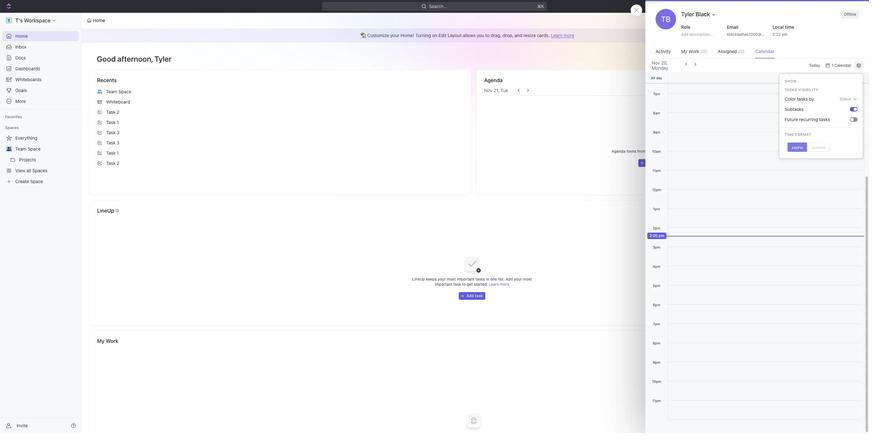 Task type: describe. For each thing, give the bounding box(es) containing it.
home!
[[401, 33, 414, 38]]

11pm
[[653, 399, 661, 403]]

add calendar integrations
[[646, 160, 694, 165]]

today
[[809, 63, 820, 68]]

inbox link
[[3, 42, 79, 52]]

here.
[[692, 149, 701, 154]]

1 horizontal spatial team space link
[[95, 87, 466, 97]]

upgrade link
[[782, 2, 812, 11]]

agenda items from your calendars will show here. learn more
[[612, 149, 723, 154]]

2 3 from the top
[[117, 140, 120, 145]]

2 for task 2
[[117, 109, 119, 115]]

1 horizontal spatial work
[[689, 49, 700, 54]]

local time 2:22 pm
[[773, 24, 794, 37]]

agenda for agenda
[[484, 77, 503, 83]]

add calendar integrations button
[[638, 159, 696, 167]]

time
[[785, 24, 794, 30]]

list.
[[498, 277, 505, 282]]

on
[[432, 33, 437, 38]]

and
[[515, 33, 523, 38]]

calendars
[[656, 149, 674, 154]]

all
[[651, 76, 655, 80]]

0 vertical spatial my
[[681, 49, 688, 54]]

drop,
[[503, 33, 514, 38]]

whiteboards
[[15, 77, 42, 82]]

11am
[[653, 168, 661, 173]]

turning
[[415, 33, 431, 38]]

1 task from the top
[[106, 109, 116, 115]]

goals link
[[3, 85, 79, 96]]

goals
[[15, 88, 27, 93]]

future recurring tasks
[[785, 117, 830, 122]]

tasks visibility
[[785, 88, 819, 92]]

9am
[[653, 130, 660, 134]]

0 vertical spatial my work
[[681, 49, 700, 54]]

subtasks button
[[782, 104, 850, 114]]

1 horizontal spatial learn
[[551, 33, 563, 38]]

lineup for lineup keeps your most important tasks in one list. add your most important task to get started.
[[412, 277, 425, 282]]

0 horizontal spatial my work
[[97, 338, 118, 344]]

calendar
[[655, 160, 671, 165]]

4pm
[[653, 264, 661, 268]]

tasks inside 'lineup keeps your most important tasks in one list. add your most important task to get started.'
[[476, 277, 485, 282]]

6pm
[[653, 303, 661, 307]]

space inside sidebar navigation
[[28, 146, 41, 151]]

manage cards button
[[825, 15, 864, 26]]

‎task 2
[[106, 160, 119, 166]]

invite
[[17, 423, 28, 428]]

today button
[[807, 60, 823, 71]]

favorites button
[[3, 113, 25, 121]]

0 vertical spatial team
[[106, 89, 117, 94]]

1 task 3 link from the top
[[95, 128, 466, 138]]

new
[[824, 4, 833, 9]]

whiteboard link
[[95, 97, 466, 107]]

2 task 3 from the top
[[106, 140, 120, 145]]

2pm
[[653, 226, 660, 230]]

format
[[796, 132, 812, 136]]

1 horizontal spatial important
[[457, 277, 475, 282]]

1 3 from the top
[[117, 130, 120, 135]]

1 vertical spatial learn
[[703, 149, 713, 154]]

user group image inside team space link
[[97, 89, 102, 94]]

1 vertical spatial work
[[106, 338, 118, 344]]

‎task for ‎task 2
[[106, 160, 116, 166]]

role
[[681, 24, 691, 30]]

integrations
[[672, 160, 694, 165]]

tyler
[[155, 54, 172, 63]]

‎task 1
[[106, 150, 119, 156]]

10am
[[652, 149, 661, 153]]

customize
[[367, 33, 389, 38]]

one
[[491, 277, 497, 282]]

1 vertical spatial my
[[97, 338, 104, 344]]

10pm
[[652, 379, 661, 384]]

learn more
[[489, 282, 509, 287]]

1 for ‎task 1
[[117, 150, 119, 156]]

your right list.
[[514, 277, 522, 282]]

tb
[[661, 15, 671, 24]]

task
[[454, 282, 461, 287]]

docs
[[15, 55, 26, 60]]

2 most from the left
[[523, 277, 532, 282]]

whiteboards link
[[3, 74, 79, 85]]

1 horizontal spatial to
[[485, 33, 490, 38]]

tasks inside button
[[819, 117, 830, 122]]

2 task 3 link from the top
[[95, 138, 466, 148]]

recurring
[[799, 117, 818, 122]]

will
[[675, 149, 681, 154]]

‎task 2 link
[[95, 158, 466, 168]]

1pm
[[653, 207, 660, 211]]

assigned
[[718, 49, 737, 54]]

from
[[638, 149, 646, 154]]

pm
[[782, 32, 788, 37]]

1 vertical spatial more
[[714, 149, 723, 154]]

allows
[[463, 33, 476, 38]]

1 most from the left
[[447, 277, 456, 282]]

3pm
[[653, 245, 661, 249]]

home link
[[3, 31, 79, 41]]

am/pm
[[792, 146, 803, 149]]



Task type: locate. For each thing, give the bounding box(es) containing it.
good
[[97, 54, 116, 63]]

1 horizontal spatial add
[[646, 160, 653, 165]]

0 vertical spatial 1
[[117, 120, 119, 125]]

0 vertical spatial important
[[457, 277, 475, 282]]

2 ‎task from the top
[[106, 160, 116, 166]]

1 vertical spatial task 3
[[106, 140, 120, 145]]

24 hour
[[811, 146, 826, 149]]

0 horizontal spatial important
[[435, 282, 452, 287]]

1 vertical spatial team space
[[15, 146, 41, 151]]

add inside 'lineup keeps your most important tasks in one list. add your most important task to get started.'
[[506, 277, 513, 282]]

learn more link
[[551, 33, 574, 38], [703, 149, 723, 154], [489, 282, 509, 287]]

time
[[785, 132, 794, 136]]

1
[[117, 120, 119, 125], [117, 150, 119, 156]]

0 horizontal spatial team
[[15, 146, 26, 151]]

calendar
[[756, 49, 775, 54]]

1 inside task 1 link
[[117, 120, 119, 125]]

0 vertical spatial lineup
[[97, 208, 114, 213]]

color tasks by
[[785, 96, 814, 102]]

2 vertical spatial tasks
[[476, 277, 485, 282]]

you
[[477, 33, 484, 38]]

learn more link right here.
[[703, 149, 723, 154]]

0 vertical spatial work
[[689, 49, 700, 54]]

user group image
[[97, 89, 102, 94], [7, 147, 11, 151]]

0 vertical spatial more
[[564, 33, 574, 38]]

most up task
[[447, 277, 456, 282]]

work
[[689, 49, 700, 54], [106, 338, 118, 344]]

add right list.
[[506, 277, 513, 282]]

9pm
[[653, 360, 661, 364]]

1 vertical spatial 2
[[117, 160, 119, 166]]

1 vertical spatial to
[[462, 282, 466, 287]]

inbox
[[15, 44, 27, 50]]

task 2
[[106, 109, 119, 115]]

1 task 3 from the top
[[106, 130, 120, 135]]

1 horizontal spatial agenda
[[612, 149, 626, 154]]

task up task 1
[[106, 109, 116, 115]]

1 horizontal spatial my
[[681, 49, 688, 54]]

7am
[[653, 92, 660, 96]]

1 horizontal spatial home
[[93, 18, 105, 23]]

get
[[467, 282, 473, 287]]

most
[[447, 277, 456, 282], [523, 277, 532, 282]]

2 vertical spatial more
[[500, 282, 509, 287]]

1 vertical spatial ‎task
[[106, 160, 116, 166]]

24
[[811, 146, 815, 149]]

started.
[[474, 282, 488, 287]]

0 horizontal spatial my
[[97, 338, 104, 344]]

learn more link for agenda items from your calendars will show here. learn more
[[703, 149, 723, 154]]

🏡
[[360, 33, 366, 38]]

8am
[[653, 111, 660, 115]]

0 vertical spatial task 3
[[106, 130, 120, 135]]

0 horizontal spatial lineup
[[97, 208, 114, 213]]

all day
[[651, 76, 662, 80]]

resize
[[524, 33, 536, 38]]

1 down the task 2
[[117, 120, 119, 125]]

most right list.
[[523, 277, 532, 282]]

your right keeps
[[438, 277, 446, 282]]

your right from
[[647, 149, 655, 154]]

status
[[840, 97, 851, 101]]

agenda
[[484, 77, 503, 83], [612, 149, 626, 154]]

show
[[785, 79, 797, 83]]

task 3 link up ‎task 2 link
[[95, 138, 466, 148]]

local
[[773, 24, 784, 30]]

by
[[809, 96, 814, 102]]

to inside 'lineup keeps your most important tasks in one list. add your most important task to get started.'
[[462, 282, 466, 287]]

1 vertical spatial user group image
[[7, 147, 11, 151]]

upgrade
[[791, 4, 809, 9]]

0 horizontal spatial learn more link
[[489, 282, 509, 287]]

2 2 from the top
[[117, 160, 119, 166]]

search...
[[429, 4, 448, 9]]

add inside button
[[646, 160, 653, 165]]

0 vertical spatial space
[[118, 89, 131, 94]]

home inside sidebar navigation
[[15, 33, 28, 39]]

to right you
[[485, 33, 490, 38]]

1 horizontal spatial learn more link
[[551, 33, 574, 38]]

0 vertical spatial agenda
[[484, 77, 503, 83]]

more right "cards."
[[564, 33, 574, 38]]

12pm
[[652, 188, 661, 192]]

edit
[[439, 33, 447, 38]]

3 task from the top
[[106, 130, 116, 135]]

0 horizontal spatial more
[[500, 282, 509, 287]]

agenda for agenda items from your calendars will show here. learn more
[[612, 149, 626, 154]]

items
[[627, 149, 637, 154]]

1 vertical spatial 1
[[117, 150, 119, 156]]

4 task from the top
[[106, 140, 116, 145]]

⌘k
[[537, 4, 544, 9]]

0 horizontal spatial agenda
[[484, 77, 503, 83]]

task 3 up ‎task 1
[[106, 140, 120, 145]]

7pm
[[653, 322, 660, 326]]

2 vertical spatial learn
[[489, 282, 499, 287]]

dashboards
[[15, 66, 40, 71]]

lineup
[[97, 208, 114, 213], [412, 277, 425, 282]]

1 inside ‎task 1 link
[[117, 150, 119, 156]]

important up "get"
[[457, 277, 475, 282]]

‎task for ‎task 1
[[106, 150, 116, 156]]

5pm
[[653, 283, 661, 288]]

cards.
[[537, 33, 550, 38]]

new button
[[815, 1, 837, 12]]

1 vertical spatial team space link
[[15, 144, 77, 154]]

more right here.
[[714, 149, 723, 154]]

3 down task 1
[[117, 130, 120, 135]]

blacklashes1000@gmail.com
[[727, 32, 781, 37]]

0 horizontal spatial work
[[106, 338, 118, 344]]

learn more link right "cards."
[[551, 33, 574, 38]]

favorites
[[5, 114, 22, 119]]

3 up ‎task 1
[[117, 140, 120, 145]]

1 horizontal spatial user group image
[[97, 89, 102, 94]]

2 horizontal spatial learn
[[703, 149, 713, 154]]

0 horizontal spatial space
[[28, 146, 41, 151]]

learn right here.
[[703, 149, 713, 154]]

add description... button
[[679, 31, 721, 38]]

future recurring tasks button
[[782, 114, 850, 125]]

0 horizontal spatial team space
[[15, 146, 41, 151]]

to left "get"
[[462, 282, 466, 287]]

learn down one
[[489, 282, 499, 287]]

8pm
[[653, 341, 661, 345]]

0 vertical spatial 2
[[117, 109, 119, 115]]

0 vertical spatial tasks
[[797, 96, 808, 102]]

0 vertical spatial team space link
[[95, 87, 466, 97]]

user group image down "recents"
[[97, 89, 102, 94]]

1 vertical spatial tasks
[[819, 117, 830, 122]]

team inside sidebar navigation
[[15, 146, 26, 151]]

1 2 from the top
[[117, 109, 119, 115]]

more down list.
[[500, 282, 509, 287]]

2 vertical spatial learn more link
[[489, 282, 509, 287]]

cards
[[847, 18, 860, 23]]

2 task from the top
[[106, 120, 116, 125]]

2 down ‎task 1
[[117, 160, 119, 166]]

0 horizontal spatial add
[[506, 277, 513, 282]]

drag,
[[491, 33, 502, 38]]

learn right "cards."
[[551, 33, 563, 38]]

show
[[682, 149, 691, 154]]

manage cards
[[829, 18, 860, 23]]

task 3 link up ‎task 1 link
[[95, 128, 466, 138]]

team up whiteboard
[[106, 89, 117, 94]]

tasks left by
[[797, 96, 808, 102]]

offline
[[844, 12, 857, 17]]

add up 11am
[[646, 160, 653, 165]]

1 vertical spatial home
[[15, 33, 28, 39]]

add down 'role'
[[681, 32, 689, 37]]

task up ‎task 1
[[106, 140, 116, 145]]

important
[[457, 277, 475, 282], [435, 282, 452, 287]]

1 up ‎task 2
[[117, 150, 119, 156]]

learn more link for 🏡 customize your home! turning on edit layout allows you to drag, drop, and resize cards. learn more
[[551, 33, 574, 38]]

0 horizontal spatial learn
[[489, 282, 499, 287]]

0 horizontal spatial home
[[15, 33, 28, 39]]

important down keeps
[[435, 282, 452, 287]]

team down spaces
[[15, 146, 26, 151]]

user group image inside sidebar navigation
[[7, 147, 11, 151]]

learn more link down list.
[[489, 282, 509, 287]]

task down task 1
[[106, 130, 116, 135]]

1 ‎task from the top
[[106, 150, 116, 156]]

1 horizontal spatial space
[[118, 89, 131, 94]]

1 vertical spatial lineup
[[412, 277, 425, 282]]

lineup inside 'lineup keeps your most important tasks in one list. add your most important task to get started.'
[[412, 277, 425, 282]]

0 vertical spatial home
[[93, 18, 105, 23]]

2 1 from the top
[[117, 150, 119, 156]]

‎task up ‎task 2
[[106, 150, 116, 156]]

1 horizontal spatial my work
[[681, 49, 700, 54]]

0 vertical spatial user group image
[[97, 89, 102, 94]]

1 vertical spatial team
[[15, 146, 26, 151]]

1 horizontal spatial more
[[564, 33, 574, 38]]

keeps
[[426, 277, 437, 282]]

1 vertical spatial important
[[435, 282, 452, 287]]

0 horizontal spatial most
[[447, 277, 456, 282]]

email blacklashes1000@gmail.com
[[727, 24, 781, 37]]

1 vertical spatial space
[[28, 146, 41, 151]]

1 vertical spatial add
[[646, 160, 653, 165]]

2 down whiteboard
[[117, 109, 119, 115]]

task 3 down task 1
[[106, 130, 120, 135]]

1 horizontal spatial tasks
[[797, 96, 808, 102]]

0 horizontal spatial user group image
[[7, 147, 11, 151]]

2 horizontal spatial tasks
[[819, 117, 830, 122]]

1 1 from the top
[[117, 120, 119, 125]]

0 vertical spatial team space
[[106, 89, 131, 94]]

🏡 customize your home! turning on edit layout allows you to drag, drop, and resize cards. learn more
[[360, 33, 574, 38]]

2 horizontal spatial more
[[714, 149, 723, 154]]

1 horizontal spatial most
[[523, 277, 532, 282]]

lineup for lineup
[[97, 208, 114, 213]]

afternoon,
[[117, 54, 153, 63]]

2 horizontal spatial add
[[681, 32, 689, 37]]

task 1 link
[[95, 117, 466, 128]]

1 horizontal spatial team
[[106, 89, 117, 94]]

‎task down ‎task 1
[[106, 160, 116, 166]]

1 vertical spatial 3
[[117, 140, 120, 145]]

task 3 link
[[95, 128, 466, 138], [95, 138, 466, 148]]

your left "home!" at the top of page
[[390, 33, 400, 38]]

0 horizontal spatial to
[[462, 282, 466, 287]]

1 vertical spatial learn more link
[[703, 149, 723, 154]]

0 vertical spatial add
[[681, 32, 689, 37]]

0 vertical spatial learn
[[551, 33, 563, 38]]

add inside role add description...
[[681, 32, 689, 37]]

dashboards link
[[3, 64, 79, 74]]

tasks down the subtasks button in the top of the page
[[819, 117, 830, 122]]

0 vertical spatial to
[[485, 33, 490, 38]]

good afternoon, tyler
[[97, 54, 172, 63]]

2:22
[[773, 32, 781, 37]]

layout
[[448, 33, 462, 38]]

sidebar navigation
[[0, 13, 81, 433]]

task 3
[[106, 130, 120, 135], [106, 140, 120, 145]]

manage
[[829, 18, 846, 23]]

1 horizontal spatial team space
[[106, 89, 131, 94]]

role add description...
[[681, 24, 713, 37]]

team space up whiteboard
[[106, 89, 131, 94]]

2 for ‎task 2
[[117, 160, 119, 166]]

1 vertical spatial agenda
[[612, 149, 626, 154]]

task 2 link
[[95, 107, 466, 117]]

0 horizontal spatial tasks
[[476, 277, 485, 282]]

0 vertical spatial 3
[[117, 130, 120, 135]]

team space down spaces
[[15, 146, 41, 151]]

user group image down spaces
[[7, 147, 11, 151]]

activity
[[656, 49, 671, 54]]

subtasks
[[785, 106, 804, 112]]

your
[[390, 33, 400, 38], [647, 149, 655, 154], [438, 277, 446, 282], [514, 277, 522, 282]]

space
[[118, 89, 131, 94], [28, 146, 41, 151]]

team space inside sidebar navigation
[[15, 146, 41, 151]]

0 vertical spatial ‎task
[[106, 150, 116, 156]]

0 vertical spatial learn more link
[[551, 33, 574, 38]]

1 vertical spatial my work
[[97, 338, 118, 344]]

to
[[485, 33, 490, 38], [462, 282, 466, 287]]

color
[[785, 96, 796, 102]]

2 vertical spatial add
[[506, 277, 513, 282]]

1 horizontal spatial lineup
[[412, 277, 425, 282]]

task
[[106, 109, 116, 115], [106, 120, 116, 125], [106, 130, 116, 135], [106, 140, 116, 145]]

email
[[727, 24, 738, 30]]

2 horizontal spatial learn more link
[[703, 149, 723, 154]]

3
[[117, 130, 120, 135], [117, 140, 120, 145]]

tasks up started.
[[476, 277, 485, 282]]

home
[[93, 18, 105, 23], [15, 33, 28, 39]]

0 horizontal spatial team space link
[[15, 144, 77, 154]]

day
[[656, 76, 662, 80]]

1 for task 1
[[117, 120, 119, 125]]

task down the task 2
[[106, 120, 116, 125]]



Task type: vqa. For each thing, say whether or not it's contained in the screenshot.
calendar
yes



